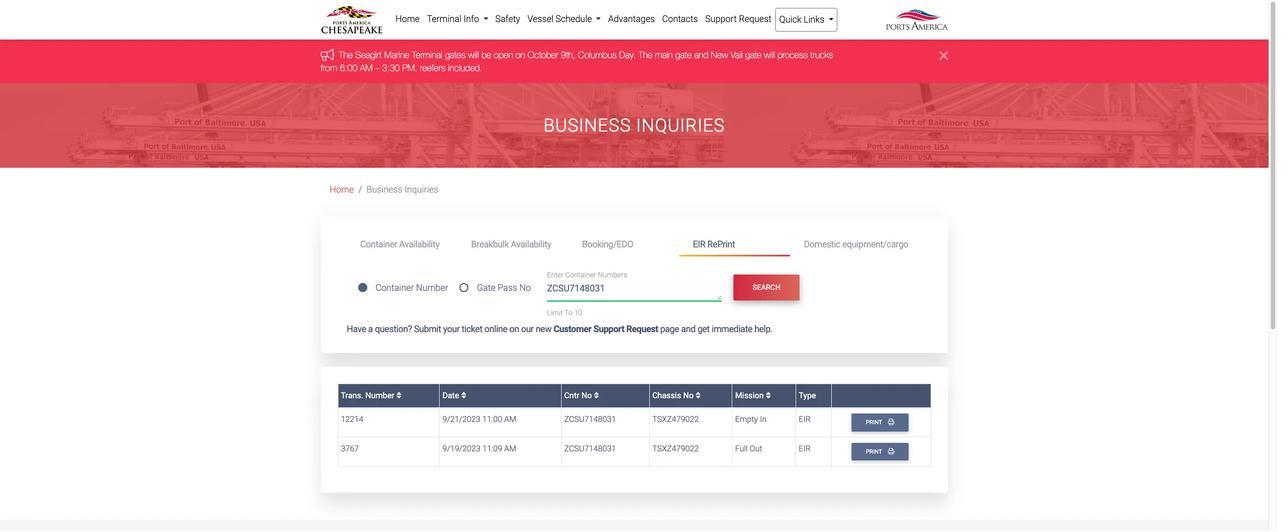 Task type: describe. For each thing, give the bounding box(es) containing it.
to
[[565, 309, 573, 317]]

vessel
[[528, 14, 554, 24]]

1 horizontal spatial business
[[544, 115, 631, 136]]

ticket
[[462, 324, 483, 335]]

your
[[443, 324, 460, 335]]

domestic equipment/cargo link
[[791, 234, 922, 255]]

mission link
[[735, 391, 771, 401]]

close image
[[940, 49, 948, 62]]

9/19/2023 11:09 am
[[443, 444, 516, 454]]

container availability
[[360, 239, 440, 250]]

zcsu7148031 for 9/19/2023 11:09 am
[[564, 444, 616, 454]]

tsxz479022 for full
[[653, 444, 699, 454]]

0 horizontal spatial home link
[[330, 184, 354, 195]]

10
[[574, 309, 582, 317]]

links
[[804, 14, 825, 25]]

1 vertical spatial home
[[330, 184, 354, 195]]

domestic
[[804, 239, 841, 250]]

1 vertical spatial and
[[681, 324, 696, 335]]

print image for full out
[[888, 448, 895, 455]]

terminal inside the seagirt marine terminal gates will be open on october 9th, columbus day. the main gate and new vail gate will process trucks from 6:00 am – 3:30 pm, reefers included.
[[412, 50, 443, 60]]

online
[[485, 324, 508, 335]]

reefers
[[420, 63, 446, 73]]

open
[[494, 50, 513, 60]]

search button
[[734, 275, 800, 301]]

terminal inside terminal info link
[[427, 14, 462, 24]]

trans.
[[341, 391, 363, 401]]

support request
[[705, 14, 772, 24]]

the seagirt marine terminal gates will be open on october 9th, columbus day. the main gate and new vail gate will process trucks from 6:00 am – 3:30 pm, reefers included. alert
[[0, 40, 1269, 83]]

info
[[464, 14, 479, 24]]

am for 9/19/2023 11:09 am
[[504, 444, 516, 454]]

–
[[375, 63, 380, 73]]

print image for empty in
[[888, 419, 895, 425]]

trucks
[[811, 50, 833, 60]]

advantages link
[[605, 8, 659, 31]]

trans. number link
[[341, 391, 402, 401]]

9/19/2023
[[443, 444, 481, 454]]

and inside the seagirt marine terminal gates will be open on october 9th, columbus day. the main gate and new vail gate will process trucks from 6:00 am – 3:30 pm, reefers included.
[[694, 50, 709, 60]]

immediate
[[712, 324, 753, 335]]

help.
[[755, 324, 773, 335]]

enter container numbers
[[547, 271, 627, 279]]

sort image for trans. number
[[397, 391, 402, 400]]

eir for empty in
[[799, 415, 811, 425]]

gate
[[477, 283, 496, 293]]

tsxz479022 for empty
[[653, 415, 699, 425]]

have a question? submit your ticket online on our new customer support request page and get immediate help.
[[347, 324, 773, 335]]

question?
[[375, 324, 412, 335]]

limit to 10
[[547, 309, 582, 317]]

equipment/cargo
[[843, 239, 909, 250]]

limit
[[547, 309, 563, 317]]

enter
[[547, 271, 564, 279]]

quick
[[780, 14, 802, 25]]

full out
[[735, 444, 763, 454]]

vessel schedule link
[[524, 8, 605, 31]]

availability for breakbulk availability
[[511, 239, 551, 250]]

columbus
[[578, 50, 617, 60]]

number for container number
[[416, 283, 448, 293]]

safety link
[[492, 8, 524, 31]]

2 the from the left
[[639, 50, 653, 60]]

no for cntr no
[[582, 391, 592, 401]]

terminal info link
[[423, 8, 492, 31]]

out
[[750, 444, 763, 454]]

12214
[[341, 415, 364, 425]]

print for out
[[866, 448, 884, 456]]

9th,
[[561, 50, 576, 60]]

trans. number
[[341, 391, 397, 401]]

have
[[347, 324, 366, 335]]

cntr no link
[[564, 391, 599, 401]]

1 horizontal spatial request
[[739, 14, 772, 24]]

1 the from the left
[[339, 50, 353, 60]]

marine
[[384, 50, 410, 60]]

sort image for chassis no
[[696, 391, 701, 400]]

full
[[735, 444, 748, 454]]

empty in
[[735, 415, 767, 425]]

a
[[368, 324, 373, 335]]

9/21/2023
[[443, 415, 481, 425]]

numbers
[[598, 271, 627, 279]]

date link
[[443, 391, 466, 401]]

sort image
[[461, 391, 466, 400]]

included.
[[448, 63, 483, 73]]

terminal info
[[427, 14, 481, 24]]

chassis
[[653, 391, 681, 401]]

mission
[[735, 391, 766, 401]]

am inside the seagirt marine terminal gates will be open on october 9th, columbus day. the main gate and new vail gate will process trucks from 6:00 am – 3:30 pm, reefers included.
[[360, 63, 373, 73]]

october
[[528, 50, 559, 60]]

customer
[[554, 324, 592, 335]]

vail
[[731, 50, 743, 60]]

chassis no link
[[653, 391, 701, 401]]

schedule
[[556, 14, 592, 24]]

booking/edo link
[[569, 234, 680, 255]]

chassis no
[[653, 391, 696, 401]]

safety
[[495, 14, 520, 24]]

am for 9/21/2023 11:00 am
[[504, 415, 516, 425]]

0 vertical spatial home link
[[392, 8, 423, 31]]

Enter Container Numbers text field
[[547, 282, 722, 301]]

container for container number
[[376, 283, 414, 293]]

booking/edo
[[582, 239, 634, 250]]

reprint
[[708, 239, 735, 250]]

2 will from the left
[[764, 50, 775, 60]]

get
[[698, 324, 710, 335]]

day.
[[619, 50, 636, 60]]

the seagirt marine terminal gates will be open on october 9th, columbus day. the main gate and new vail gate will process trucks from 6:00 am – 3:30 pm, reefers included. link
[[321, 50, 833, 73]]



Task type: locate. For each thing, give the bounding box(es) containing it.
0 horizontal spatial business
[[367, 184, 403, 195]]

business
[[544, 115, 631, 136], [367, 184, 403, 195]]

9/21/2023 11:00 am
[[443, 415, 516, 425]]

eir left reprint
[[693, 239, 706, 250]]

0 horizontal spatial the
[[339, 50, 353, 60]]

0 vertical spatial inquiries
[[636, 115, 725, 136]]

no right chassis
[[683, 391, 694, 401]]

container right enter
[[566, 271, 596, 279]]

eir inside eir reprint link
[[693, 239, 706, 250]]

0 horizontal spatial no
[[520, 283, 531, 293]]

sort image right trans.
[[397, 391, 402, 400]]

0 vertical spatial support
[[705, 14, 737, 24]]

2 tsxz479022 from the top
[[653, 444, 699, 454]]

gate right vail
[[746, 50, 762, 60]]

new
[[711, 50, 728, 60]]

no
[[520, 283, 531, 293], [582, 391, 592, 401], [683, 391, 694, 401]]

cntr
[[564, 391, 580, 401]]

0 horizontal spatial business inquiries
[[367, 184, 438, 195]]

number for trans. number
[[365, 391, 395, 401]]

main
[[655, 50, 673, 60]]

0 horizontal spatial availability
[[399, 239, 440, 250]]

2 print link from the top
[[852, 443, 909, 461]]

am
[[360, 63, 373, 73], [504, 415, 516, 425], [504, 444, 516, 454]]

and
[[694, 50, 709, 60], [681, 324, 696, 335]]

container up container number
[[360, 239, 397, 250]]

availability up enter
[[511, 239, 551, 250]]

gate pass no
[[477, 283, 531, 293]]

0 vertical spatial business
[[544, 115, 631, 136]]

1 vertical spatial print image
[[888, 448, 895, 455]]

sort image right chassis
[[696, 391, 701, 400]]

0 vertical spatial business inquiries
[[544, 115, 725, 136]]

1 horizontal spatial support
[[705, 14, 737, 24]]

1 horizontal spatial availability
[[511, 239, 551, 250]]

eir reprint link
[[680, 234, 791, 257]]

terminal left info
[[427, 14, 462, 24]]

sort image
[[397, 391, 402, 400], [594, 391, 599, 400], [696, 391, 701, 400], [766, 391, 771, 400]]

pass
[[498, 283, 517, 293]]

1 vertical spatial business inquiries
[[367, 184, 438, 195]]

breakbulk availability link
[[458, 234, 569, 255]]

2 sort image from the left
[[594, 391, 599, 400]]

sort image inside mission link
[[766, 391, 771, 400]]

eir for full out
[[799, 444, 811, 454]]

gate
[[676, 50, 692, 60], [746, 50, 762, 60]]

1 print image from the top
[[888, 419, 895, 425]]

eir right out
[[799, 444, 811, 454]]

1 vertical spatial tsxz479022
[[653, 444, 699, 454]]

3767
[[341, 444, 359, 454]]

4 sort image from the left
[[766, 391, 771, 400]]

request left page
[[627, 324, 658, 335]]

2 print image from the top
[[888, 448, 895, 455]]

am right the 11:00
[[504, 415, 516, 425]]

3:30
[[382, 63, 400, 73]]

will
[[468, 50, 479, 60], [764, 50, 775, 60]]

breakbulk
[[471, 239, 509, 250]]

from
[[321, 63, 337, 73]]

container availability link
[[347, 234, 458, 255]]

2 print from the top
[[866, 448, 884, 456]]

0 vertical spatial tsxz479022
[[653, 415, 699, 425]]

eir down type
[[799, 415, 811, 425]]

2 vertical spatial eir
[[799, 444, 811, 454]]

0 vertical spatial terminal
[[427, 14, 462, 24]]

1 horizontal spatial gate
[[746, 50, 762, 60]]

11:00
[[483, 415, 502, 425]]

0 vertical spatial on
[[516, 50, 525, 60]]

the right day.
[[639, 50, 653, 60]]

eir reprint
[[693, 239, 735, 250]]

1 vertical spatial on
[[510, 324, 519, 335]]

empty
[[735, 415, 758, 425]]

on left our
[[510, 324, 519, 335]]

1 vertical spatial zcsu7148031
[[564, 444, 616, 454]]

1 horizontal spatial the
[[639, 50, 653, 60]]

1 print from the top
[[866, 419, 884, 426]]

sort image inside trans. number link
[[397, 391, 402, 400]]

submit
[[414, 324, 441, 335]]

our
[[521, 324, 534, 335]]

1 will from the left
[[468, 50, 479, 60]]

the seagirt marine terminal gates will be open on october 9th, columbus day. the main gate and new vail gate will process trucks from 6:00 am – 3:30 pm, reefers included.
[[321, 50, 833, 73]]

2 availability from the left
[[511, 239, 551, 250]]

seagirt
[[355, 50, 382, 60]]

0 vertical spatial am
[[360, 63, 373, 73]]

2 vertical spatial am
[[504, 444, 516, 454]]

no right cntr
[[582, 391, 592, 401]]

1 horizontal spatial will
[[764, 50, 775, 60]]

0 horizontal spatial home
[[330, 184, 354, 195]]

1 vertical spatial print
[[866, 448, 884, 456]]

1 vertical spatial eir
[[799, 415, 811, 425]]

3 sort image from the left
[[696, 391, 701, 400]]

number up submit at the left bottom of page
[[416, 283, 448, 293]]

support up new
[[705, 14, 737, 24]]

container for container availability
[[360, 239, 397, 250]]

print link
[[852, 414, 909, 432], [852, 443, 909, 461]]

1 vertical spatial request
[[627, 324, 658, 335]]

0 horizontal spatial number
[[365, 391, 395, 401]]

date
[[443, 391, 461, 401]]

2 zcsu7148031 from the top
[[564, 444, 616, 454]]

sort image for mission
[[766, 391, 771, 400]]

eir
[[693, 239, 706, 250], [799, 415, 811, 425], [799, 444, 811, 454]]

2 horizontal spatial no
[[683, 391, 694, 401]]

availability up container number
[[399, 239, 440, 250]]

1 horizontal spatial no
[[582, 391, 592, 401]]

request
[[739, 14, 772, 24], [627, 324, 658, 335]]

1 horizontal spatial business inquiries
[[544, 115, 725, 136]]

print for in
[[866, 419, 884, 426]]

6:00
[[340, 63, 358, 73]]

the up 6:00
[[339, 50, 353, 60]]

zcsu7148031
[[564, 415, 616, 425], [564, 444, 616, 454]]

support request link
[[702, 8, 775, 31]]

print
[[866, 419, 884, 426], [866, 448, 884, 456]]

advantages
[[608, 14, 655, 24]]

quick links link
[[775, 8, 838, 32]]

print link for empty in
[[852, 414, 909, 432]]

bullhorn image
[[321, 49, 339, 61]]

no right 'pass'
[[520, 283, 531, 293]]

2 gate from the left
[[746, 50, 762, 60]]

1 vertical spatial home link
[[330, 184, 354, 195]]

request left quick
[[739, 14, 772, 24]]

2 vertical spatial container
[[376, 283, 414, 293]]

pm,
[[402, 63, 418, 73]]

1 horizontal spatial home link
[[392, 8, 423, 31]]

11:09
[[483, 444, 502, 454]]

home
[[396, 14, 420, 24], [330, 184, 354, 195]]

sort image right cntr
[[594, 391, 599, 400]]

on inside the seagirt marine terminal gates will be open on october 9th, columbus day. the main gate and new vail gate will process trucks from 6:00 am – 3:30 pm, reefers included.
[[516, 50, 525, 60]]

1 sort image from the left
[[397, 391, 402, 400]]

1 gate from the left
[[676, 50, 692, 60]]

sort image for cntr no
[[594, 391, 599, 400]]

search
[[753, 283, 781, 292]]

1 vertical spatial container
[[566, 271, 596, 279]]

vessel schedule
[[528, 14, 594, 24]]

terminal up reefers in the top left of the page
[[412, 50, 443, 60]]

1 vertical spatial print link
[[852, 443, 909, 461]]

1 vertical spatial support
[[594, 324, 625, 335]]

availability for container availability
[[399, 239, 440, 250]]

be
[[482, 50, 491, 60]]

1 print link from the top
[[852, 414, 909, 432]]

will left be
[[468, 50, 479, 60]]

and left new
[[694, 50, 709, 60]]

sort image inside cntr no link
[[594, 391, 599, 400]]

0 horizontal spatial gate
[[676, 50, 692, 60]]

will left the process
[[764, 50, 775, 60]]

0 horizontal spatial inquiries
[[405, 184, 438, 195]]

0 vertical spatial number
[[416, 283, 448, 293]]

0 vertical spatial request
[[739, 14, 772, 24]]

0 vertical spatial eir
[[693, 239, 706, 250]]

0 vertical spatial container
[[360, 239, 397, 250]]

0 vertical spatial and
[[694, 50, 709, 60]]

print link for full out
[[852, 443, 909, 461]]

0 vertical spatial print image
[[888, 419, 895, 425]]

0 vertical spatial zcsu7148031
[[564, 415, 616, 425]]

container up question? at the left of page
[[376, 283, 414, 293]]

support right the customer on the left
[[594, 324, 625, 335]]

customer support request link
[[554, 324, 658, 335]]

1 horizontal spatial number
[[416, 283, 448, 293]]

1 vertical spatial number
[[365, 391, 395, 401]]

1 zcsu7148031 from the top
[[564, 415, 616, 425]]

and left get
[[681, 324, 696, 335]]

new
[[536, 324, 552, 335]]

am left –
[[360, 63, 373, 73]]

1 vertical spatial terminal
[[412, 50, 443, 60]]

0 horizontal spatial support
[[594, 324, 625, 335]]

1 horizontal spatial home
[[396, 14, 420, 24]]

no for chassis no
[[683, 391, 694, 401]]

1 horizontal spatial inquiries
[[636, 115, 725, 136]]

0 horizontal spatial will
[[468, 50, 479, 60]]

0 vertical spatial print link
[[852, 414, 909, 432]]

1 availability from the left
[[399, 239, 440, 250]]

1 vertical spatial business
[[367, 184, 403, 195]]

0 vertical spatial home
[[396, 14, 420, 24]]

1 tsxz479022 from the top
[[653, 415, 699, 425]]

process
[[778, 50, 808, 60]]

domestic equipment/cargo
[[804, 239, 909, 250]]

1 vertical spatial am
[[504, 415, 516, 425]]

print image
[[888, 419, 895, 425], [888, 448, 895, 455]]

container
[[360, 239, 397, 250], [566, 271, 596, 279], [376, 283, 414, 293]]

terminal
[[427, 14, 462, 24], [412, 50, 443, 60]]

sort image up in
[[766, 391, 771, 400]]

1 vertical spatial inquiries
[[405, 184, 438, 195]]

gate right main
[[676, 50, 692, 60]]

number right trans.
[[365, 391, 395, 401]]

page
[[660, 324, 679, 335]]

0 vertical spatial print
[[866, 419, 884, 426]]

contacts
[[662, 14, 698, 24]]

zcsu7148031 for 9/21/2023 11:00 am
[[564, 415, 616, 425]]

sort image inside chassis no link
[[696, 391, 701, 400]]

number
[[416, 283, 448, 293], [365, 391, 395, 401]]

on right open
[[516, 50, 525, 60]]

contacts link
[[659, 8, 702, 31]]

0 horizontal spatial request
[[627, 324, 658, 335]]

am right 11:09
[[504, 444, 516, 454]]

quick links
[[780, 14, 827, 25]]

gates
[[445, 50, 466, 60]]



Task type: vqa. For each thing, say whether or not it's contained in the screenshot.
e-
no



